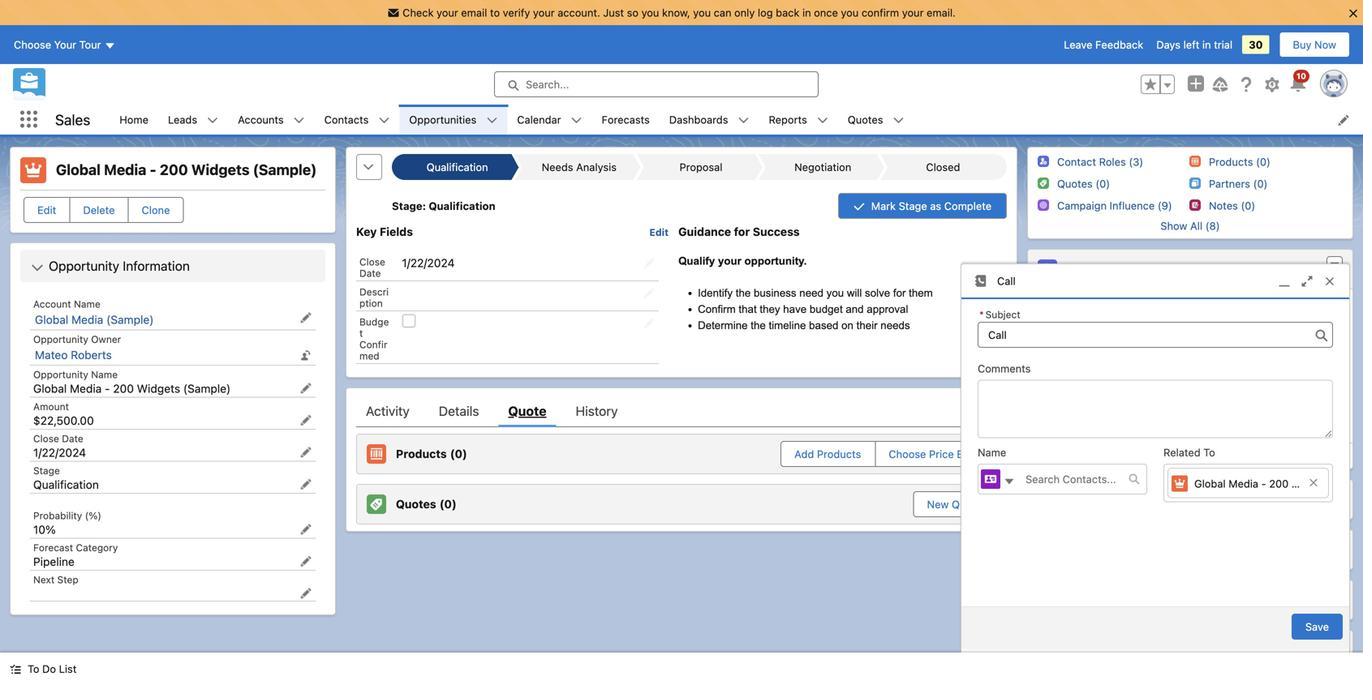 Task type: locate. For each thing, give the bounding box(es) containing it.
text default image
[[486, 115, 498, 126], [571, 115, 582, 126], [817, 115, 828, 126], [893, 115, 904, 126], [1329, 260, 1340, 271], [1004, 476, 1015, 488], [1329, 490, 1340, 501], [1329, 641, 1340, 652]]

contacts list item
[[315, 105, 399, 135]]

2 vertical spatial -
[[1261, 478, 1266, 490]]

forecast
[[33, 542, 73, 554]]

- up clone
[[150, 161, 156, 179]]

accounts link
[[228, 105, 293, 135]]

text default image left the reports link
[[738, 115, 749, 126]]

1 vertical spatial close
[[33, 433, 59, 445]]

widgets inside call dialog
[[1292, 478, 1332, 490]]

0 vertical spatial quotes image
[[1038, 178, 1049, 189]]

stage up fields at left top
[[392, 200, 422, 212]]

name down roberts
[[91, 369, 118, 381]]

to
[[1204, 447, 1215, 459], [28, 663, 39, 676]]

0 vertical spatial edit
[[37, 204, 56, 216]]

1 vertical spatial name
[[91, 369, 118, 381]]

choose inside dropdown button
[[14, 39, 51, 51]]

leave feedback
[[1064, 39, 1143, 51]]

text default image right "accounts"
[[293, 115, 305, 126]]

text default image inside reports list item
[[817, 115, 828, 126]]

you right so
[[642, 7, 659, 19]]

needs
[[542, 161, 573, 173]]

will
[[847, 287, 862, 299]]

1 horizontal spatial to
[[1204, 447, 1215, 459]]

choose left your
[[14, 39, 51, 51]]

home
[[119, 114, 149, 126]]

edit forecast category image
[[300, 556, 312, 568]]

contacts
[[324, 114, 369, 126]]

(0) for partners (0)
[[1118, 493, 1136, 507]]

(0) right files
[[1096, 644, 1113, 657]]

your right the verify
[[533, 7, 555, 19]]

global down "account"
[[35, 313, 68, 327]]

quotes image down contact roles 'image'
[[1038, 178, 1049, 189]]

1 horizontal spatial quote
[[952, 498, 982, 511]]

in right left
[[1202, 39, 1211, 51]]

you left can
[[693, 7, 711, 19]]

left
[[1183, 39, 1200, 51]]

history
[[576, 403, 618, 419]]

notes (0) link
[[1209, 200, 1255, 213]]

1 vertical spatial quotes image
[[367, 495, 386, 514]]

quotes up negotiation
[[848, 114, 883, 126]]

need
[[799, 287, 824, 299]]

200 up clone
[[160, 161, 188, 179]]

(0) for notes (0)
[[1103, 594, 1120, 607]]

reports
[[769, 114, 807, 126]]

edit next step image
[[300, 588, 312, 600]]

text default image up the partners (0)
[[1129, 474, 1140, 485]]

edit close date image
[[300, 447, 312, 458]]

contact roles (3)
[[1067, 263, 1165, 276]]

role:
[[1038, 317, 1062, 329]]

search... button
[[494, 71, 819, 97]]

geoff minor (sample) link
[[1069, 346, 1181, 361]]

200 down opportunity name
[[113, 382, 134, 396]]

proposal link
[[644, 154, 755, 180]]

choose left price
[[889, 448, 926, 460]]

text default image left do
[[10, 664, 21, 676]]

0 vertical spatial in
[[802, 7, 811, 19]]

media down view all link
[[1229, 478, 1259, 490]]

None text field
[[978, 322, 1333, 348]]

now
[[1315, 39, 1336, 51]]

(0) down "products (0)"
[[439, 498, 457, 511]]

trial
[[1214, 39, 1233, 51]]

leads list item
[[158, 105, 228, 135]]

0 horizontal spatial widgets
[[137, 382, 180, 396]]

1 vertical spatial in
[[1202, 39, 1211, 51]]

all right view
[[1197, 450, 1210, 463]]

1 vertical spatial choose
[[889, 448, 926, 460]]

contact up quotes (0)
[[1057, 156, 1096, 168]]

notes image
[[1190, 200, 1201, 211]]

2 horizontal spatial widgets
[[1292, 478, 1332, 490]]

1 horizontal spatial quotes
[[848, 114, 883, 126]]

leave
[[1064, 39, 1093, 51]]

1 vertical spatial edit
[[649, 227, 669, 238]]

200 left (samp in the right bottom of the page
[[1269, 478, 1289, 490]]

needs analysis link
[[522, 154, 633, 180]]

1 horizontal spatial stage
[[392, 200, 422, 212]]

contact roles element
[[1027, 249, 1353, 470]]

0 horizontal spatial to
[[28, 663, 39, 676]]

products right add
[[817, 448, 861, 460]]

1 horizontal spatial choose
[[889, 448, 926, 460]]

notes (0)
[[1067, 594, 1120, 607]]

qualification inside "path options" list box
[[427, 161, 488, 173]]

for inside "identify the business need you will solve for them confirm that they have budget and approval determine the timeline based on their needs"
[[893, 287, 906, 299]]

text default image inside to do list button
[[10, 664, 21, 676]]

in right back
[[802, 7, 811, 19]]

tab list
[[356, 395, 1007, 427]]

2 horizontal spatial 200
[[1269, 478, 1289, 490]]

for up approval
[[893, 287, 906, 299]]

jon amos (sample) image
[[1038, 298, 1057, 317]]

close date up the descri
[[359, 256, 385, 279]]

0 horizontal spatial for
[[734, 225, 750, 239]]

(sample) for geoff minor (sample)
[[1134, 346, 1181, 360]]

qualification up stage : qualification
[[427, 161, 488, 173]]

2 vertical spatial name
[[978, 447, 1006, 459]]

t
[[359, 328, 363, 339]]

2 vertical spatial opportunity
[[33, 369, 88, 381]]

view
[[1171, 450, 1195, 463]]

path options list box
[[392, 154, 1007, 180]]

0 vertical spatial contact
[[1057, 156, 1096, 168]]

(3)
[[1148, 263, 1165, 276]]

1 vertical spatial for
[[893, 287, 906, 299]]

partners
[[1067, 493, 1115, 507]]

close date
[[359, 256, 385, 279], [33, 433, 83, 445]]

products up quotes (0)
[[396, 447, 447, 461]]

1 vertical spatial opportunity
[[33, 334, 88, 345]]

jon amos (sample) link
[[1069, 299, 1171, 314]]

1 horizontal spatial close
[[359, 256, 385, 268]]

1 horizontal spatial 1/22/2024
[[402, 256, 455, 270]]

1 horizontal spatial in
[[1202, 39, 1211, 51]]

0 horizontal spatial quotes image
[[367, 495, 386, 514]]

opportunity for opportunity information
[[49, 258, 119, 274]]

list
[[110, 105, 1363, 135]]

0 vertical spatial to
[[1204, 447, 1215, 459]]

(0) right 'partners'
[[1118, 493, 1136, 507]]

show all (8) link
[[1161, 220, 1220, 232]]

products inside button
[[817, 448, 861, 460]]

(0) inside products element
[[450, 447, 467, 461]]

opportunity up "account name"
[[49, 258, 119, 274]]

0 horizontal spatial 200
[[113, 382, 134, 396]]

quote right details link
[[508, 403, 547, 419]]

only
[[734, 7, 755, 19]]

your left email. on the top right of the page
[[902, 7, 924, 19]]

home link
[[110, 105, 158, 135]]

1 horizontal spatial date
[[359, 268, 381, 279]]

your left email
[[437, 7, 458, 19]]

qualification up probability (%) at bottom
[[33, 478, 99, 492]]

delete
[[83, 204, 115, 216]]

opportunity inside dropdown button
[[49, 258, 119, 274]]

text default image inside quotes list item
[[893, 115, 904, 126]]

edit stage image
[[300, 479, 312, 491]]

0 vertical spatial widgets
[[191, 161, 250, 179]]

quotes image inside the quote tab panel
[[367, 495, 386, 514]]

$22,500.00
[[33, 414, 94, 428]]

(sample) inside "link"
[[1124, 299, 1171, 313]]

close down $22,500.00
[[33, 433, 59, 445]]

close date down $22,500.00
[[33, 433, 83, 445]]

opportunities
[[409, 114, 477, 126]]

contact for contact roles (3)
[[1057, 156, 1096, 168]]

1 vertical spatial -
[[105, 382, 110, 396]]

group
[[1141, 75, 1175, 94]]

0 horizontal spatial quotes
[[396, 498, 436, 511]]

1 horizontal spatial 200
[[160, 161, 188, 179]]

contact up 'jon'
[[1067, 263, 1112, 276]]

edit down opportunity image
[[37, 204, 56, 216]]

title:
[[1038, 376, 1062, 389]]

Name text field
[[1016, 465, 1129, 494]]

1 vertical spatial contact
[[1067, 263, 1112, 276]]

0 vertical spatial all
[[1190, 220, 1203, 232]]

products element
[[356, 434, 1007, 474]]

fields
[[380, 225, 413, 239]]

- down opportunity name
[[105, 382, 110, 396]]

close up the descri
[[359, 256, 385, 268]]

global media - 200 widgets (samp link
[[1168, 468, 1363, 499]]

the down that
[[751, 319, 766, 332]]

2 vertical spatial widgets
[[1292, 478, 1332, 490]]

1 vertical spatial close date
[[33, 433, 83, 445]]

qualification link
[[400, 154, 511, 180]]

0 horizontal spatial choose
[[14, 39, 51, 51]]

contact roles (3)
[[1057, 156, 1143, 168]]

to right view
[[1204, 447, 1215, 459]]

text default image inside opportunity information dropdown button
[[31, 262, 44, 274]]

text default image right contacts
[[378, 115, 390, 126]]

check
[[403, 7, 434, 19]]

quotes inside quotes "link"
[[848, 114, 883, 126]]

(0) right notes
[[1103, 594, 1120, 607]]

verify
[[503, 7, 530, 19]]

0 vertical spatial opportunity
[[49, 258, 119, 274]]

contact roles (3) link
[[1057, 156, 1143, 169]]

view all link
[[1028, 443, 1353, 469]]

- down view all link
[[1261, 478, 1266, 490]]

calendar list item
[[507, 105, 592, 135]]

list
[[59, 663, 77, 676]]

0 horizontal spatial close date
[[33, 433, 83, 445]]

quotes (0)
[[396, 498, 457, 511]]

buy now
[[1293, 39, 1336, 51]]

reports list item
[[759, 105, 838, 135]]

president
[[1129, 376, 1176, 389]]

quotes link
[[838, 105, 893, 135]]

global down view all on the bottom of the page
[[1194, 478, 1226, 490]]

partners image
[[1190, 178, 1201, 189]]

(sample) for jon amos (sample)
[[1124, 299, 1171, 313]]

0 horizontal spatial edit
[[37, 204, 56, 216]]

analysis
[[576, 161, 617, 173]]

1 vertical spatial quotes
[[396, 498, 436, 511]]

1 vertical spatial all
[[1197, 450, 1210, 463]]

0 vertical spatial quotes
[[848, 114, 883, 126]]

your
[[54, 39, 76, 51]]

text default image right leads at the left top of page
[[207, 115, 218, 126]]

opportunity up mateo
[[33, 334, 88, 345]]

0 vertical spatial for
[[734, 225, 750, 239]]

global right opportunity image
[[56, 161, 101, 179]]

1 vertical spatial quote
[[952, 498, 982, 511]]

(8)
[[1206, 220, 1220, 232]]

10%
[[33, 523, 56, 537]]

all
[[1190, 220, 1203, 232], [1197, 450, 1210, 463]]

key
[[356, 225, 377, 239]]

0 vertical spatial quote
[[508, 403, 547, 419]]

1 horizontal spatial quotes image
[[1038, 178, 1049, 189]]

choose inside button
[[889, 448, 926, 460]]

notes (0)
[[1209, 200, 1255, 212]]

contact inside contact roles element
[[1067, 263, 1112, 276]]

name up global media (sample) at the top of the page
[[74, 299, 100, 310]]

text default image
[[207, 115, 218, 126], [293, 115, 305, 126], [378, 115, 390, 126], [738, 115, 749, 126], [31, 262, 44, 274], [1129, 474, 1140, 485], [10, 664, 21, 676]]

quote tab panel
[[356, 427, 1007, 525]]

edit probability (%) image
[[300, 524, 312, 536]]

to left do
[[28, 663, 39, 676]]

global media - 200 widgets (sample) down roberts
[[33, 382, 231, 396]]

to inside button
[[28, 663, 39, 676]]

geoff minor (sample) image
[[1038, 345, 1057, 364]]

for
[[734, 225, 750, 239], [893, 287, 906, 299]]

stage up probability
[[33, 465, 60, 477]]

date down $22,500.00
[[62, 433, 83, 445]]

contacts image
[[981, 470, 1000, 489]]

closed
[[926, 161, 960, 173]]

1 horizontal spatial products
[[817, 448, 861, 460]]

choose your tour
[[14, 39, 101, 51]]

and
[[846, 303, 864, 315]]

0 vertical spatial name
[[74, 299, 100, 310]]

0 vertical spatial 200
[[160, 161, 188, 179]]

contact
[[1057, 156, 1096, 168], [1067, 263, 1112, 276]]

products (0)
[[1209, 156, 1271, 168]]

name for account name
[[74, 299, 100, 310]]

0 vertical spatial close date
[[359, 256, 385, 279]]

1 vertical spatial to
[[28, 663, 39, 676]]

based
[[809, 319, 839, 332]]

0 vertical spatial choose
[[14, 39, 51, 51]]

contact roles image
[[1038, 156, 1049, 167]]

0 vertical spatial 1/22/2024
[[402, 256, 455, 270]]

opportunity owner
[[33, 334, 121, 345]]

the up that
[[736, 287, 751, 299]]

qualify
[[678, 255, 715, 267]]

opportunity information button
[[24, 253, 322, 279]]

2 horizontal spatial stage
[[899, 200, 927, 212]]

text default image inside contacts list item
[[378, 115, 390, 126]]

quotes image
[[1038, 178, 1049, 189], [367, 495, 386, 514]]

date up the descri
[[359, 268, 381, 279]]

1/22/2024 down fields at left top
[[402, 256, 455, 270]]

quotes image for quotes (0)
[[1038, 178, 1049, 189]]

0 vertical spatial -
[[150, 161, 156, 179]]

proposal
[[680, 161, 723, 173]]

1 horizontal spatial for
[[893, 287, 906, 299]]

text default image inside opportunities list item
[[486, 115, 498, 126]]

1 vertical spatial 1/22/2024
[[33, 446, 86, 460]]

closed link
[[888, 154, 999, 180]]

files
[[1067, 644, 1093, 657]]

search...
[[526, 78, 569, 91]]

text default image up "account"
[[31, 262, 44, 274]]

next
[[33, 574, 55, 586]]

edit opportunity name image
[[300, 383, 312, 394]]

(0) for quotes (0)
[[439, 498, 457, 511]]

qualification right :
[[429, 200, 495, 212]]

quotes
[[848, 114, 883, 126], [396, 498, 436, 511]]

(0)
[[450, 447, 467, 461], [1118, 493, 1136, 507], [439, 498, 457, 511], [1103, 594, 1120, 607], [1096, 644, 1113, 657]]

opportunity
[[49, 258, 119, 274], [33, 334, 88, 345], [33, 369, 88, 381]]

quotes image left quotes (0)
[[367, 495, 386, 514]]

opportunity down mateo
[[33, 369, 88, 381]]

tab list containing activity
[[356, 395, 1007, 427]]

category
[[76, 542, 118, 554]]

2 horizontal spatial -
[[1261, 478, 1266, 490]]

edit link
[[649, 226, 669, 238]]

0 vertical spatial qualification
[[427, 161, 488, 173]]

1 horizontal spatial close date
[[359, 256, 385, 279]]

false image
[[402, 314, 416, 328]]

quotes inside the quote tab panel
[[396, 498, 436, 511]]

accounts
[[238, 114, 284, 126]]

contact inside contact roles (3) link
[[1057, 156, 1096, 168]]

leads link
[[158, 105, 207, 135]]

1 vertical spatial 200
[[113, 382, 134, 396]]

stage inside 'button'
[[899, 200, 927, 212]]

jon amos (sample)
[[1069, 299, 1171, 313]]

0 horizontal spatial stage
[[33, 465, 60, 477]]

1/22/2024 down $22,500.00
[[33, 446, 86, 460]]

for up qualify your opportunity.
[[734, 225, 750, 239]]

roles
[[1114, 263, 1145, 276]]

quotes down "products (0)"
[[396, 498, 436, 511]]

all inside contact roles element
[[1197, 450, 1210, 463]]

edit left the guidance
[[649, 227, 669, 238]]

all left the (8)
[[1190, 220, 1203, 232]]

determine
[[698, 319, 748, 332]]

details
[[439, 403, 479, 419]]

quote right new
[[952, 498, 982, 511]]

0 horizontal spatial date
[[62, 433, 83, 445]]

opportunity for opportunity owner
[[33, 334, 88, 345]]

name up contacts icon
[[978, 447, 1006, 459]]

0 vertical spatial close
[[359, 256, 385, 268]]

identify
[[698, 287, 733, 299]]

you up budget
[[827, 287, 844, 299]]

med
[[359, 350, 379, 362]]

2 vertical spatial 200
[[1269, 478, 1289, 490]]

to inside call dialog
[[1204, 447, 1215, 459]]

1 vertical spatial global media - 200 widgets (sample)
[[33, 382, 231, 396]]

(0) down "details"
[[450, 447, 467, 461]]

0 vertical spatial date
[[359, 268, 381, 279]]

global media - 200 widgets (sample) down leads at the left top of page
[[56, 161, 317, 179]]

stage left as
[[899, 200, 927, 212]]



Task type: describe. For each thing, give the bounding box(es) containing it.
know,
[[662, 7, 690, 19]]

(0) for products (0)
[[450, 447, 467, 461]]

mark stage as complete
[[871, 200, 992, 212]]

date inside close date
[[359, 268, 381, 279]]

quotes list item
[[838, 105, 914, 135]]

1 vertical spatial date
[[62, 433, 83, 445]]

all for show
[[1190, 220, 1203, 232]]

they
[[760, 303, 780, 315]]

roberts
[[71, 349, 112, 362]]

have
[[783, 303, 807, 315]]

quotes for quotes (0)
[[396, 498, 436, 511]]

as
[[930, 200, 941, 212]]

once
[[814, 7, 838, 19]]

text default image inside contact roles element
[[1329, 260, 1340, 271]]

complete
[[944, 200, 992, 212]]

mark stage as complete button
[[838, 193, 1007, 219]]

quotes image for quotes
[[367, 495, 386, 514]]

success
[[753, 225, 800, 239]]

0 vertical spatial global media - 200 widgets (sample)
[[56, 161, 317, 179]]

buy now button
[[1279, 32, 1350, 58]]

calendar link
[[507, 105, 571, 135]]

0 horizontal spatial quote
[[508, 403, 547, 419]]

1 vertical spatial the
[[751, 319, 766, 332]]

edit inside the edit button
[[37, 204, 56, 216]]

products image
[[1190, 156, 1201, 167]]

quote link
[[508, 395, 547, 427]]

1 horizontal spatial -
[[150, 161, 156, 179]]

*
[[979, 309, 984, 321]]

choose for choose price book
[[889, 448, 926, 460]]

forecast category
[[33, 542, 118, 554]]

name for opportunity name
[[91, 369, 118, 381]]

text default image inside call dialog
[[1129, 474, 1140, 485]]

opportunity image
[[20, 157, 46, 183]]

dashboards link
[[660, 105, 738, 135]]

geoff minor (sample)
[[1069, 346, 1181, 360]]

you inside "identify the business need you will solve for them confirm that they have budget and approval determine the timeline based on their needs"
[[827, 287, 844, 299]]

opportunities link
[[399, 105, 486, 135]]

200 inside global media - 200 widgets (samp link
[[1269, 478, 1289, 490]]

add products
[[795, 448, 861, 460]]

(0) for files (0)
[[1096, 644, 1113, 657]]

tour
[[79, 39, 101, 51]]

descri
[[359, 286, 389, 298]]

global media (sample) link
[[35, 313, 154, 327]]

next step
[[33, 574, 78, 586]]

opportunity information
[[49, 258, 190, 274]]

global up amount
[[33, 382, 67, 396]]

call dialog
[[961, 264, 1363, 653]]

10
[[1296, 71, 1306, 81]]

timeline
[[769, 319, 806, 332]]

budget
[[810, 303, 843, 315]]

new
[[927, 498, 949, 511]]

account.
[[558, 7, 600, 19]]

leads
[[168, 114, 197, 126]]

0 horizontal spatial products
[[396, 447, 447, 461]]

jon
[[1069, 299, 1088, 313]]

1 vertical spatial widgets
[[137, 382, 180, 396]]

opportunity name
[[33, 369, 118, 381]]

name inside call dialog
[[978, 447, 1006, 459]]

text default image inside calendar list item
[[571, 115, 582, 126]]

dashboards list item
[[660, 105, 759, 135]]

do
[[42, 663, 56, 676]]

mateo roberts
[[35, 349, 112, 362]]

contacts link
[[315, 105, 378, 135]]

account
[[33, 299, 71, 310]]

2 vertical spatial qualification
[[33, 478, 99, 492]]

to do list button
[[0, 653, 86, 686]]

contact for contact roles (3)
[[1067, 263, 1112, 276]]

call
[[997, 275, 1016, 287]]

opportunity for opportunity name
[[33, 369, 88, 381]]

show all (8)
[[1161, 220, 1220, 232]]

pipeline
[[33, 555, 75, 569]]

save button
[[1292, 614, 1343, 640]]

media up opportunity owner
[[71, 313, 103, 327]]

global inside call dialog
[[1194, 478, 1226, 490]]

ption
[[359, 298, 383, 309]]

(%)
[[85, 510, 101, 522]]

1 horizontal spatial widgets
[[191, 161, 250, 179]]

:
[[422, 200, 426, 212]]

quote inside button
[[952, 498, 982, 511]]

0 horizontal spatial close
[[33, 433, 59, 445]]

notes
[[1067, 594, 1100, 607]]

buy
[[1293, 39, 1312, 51]]

media up delete button
[[104, 161, 146, 179]]

1 vertical spatial qualification
[[429, 200, 495, 212]]

forecasts link
[[592, 105, 660, 135]]

add
[[795, 448, 814, 460]]

solve
[[865, 287, 890, 299]]

negotiation link
[[766, 154, 877, 180]]

0 horizontal spatial 1/22/2024
[[33, 446, 86, 460]]

geoff
[[1069, 346, 1098, 360]]

qualify your opportunity.
[[678, 255, 807, 267]]

probability (%)
[[33, 510, 101, 522]]

choose your tour button
[[13, 32, 116, 58]]

comments
[[978, 363, 1031, 375]]

0 vertical spatial the
[[736, 287, 751, 299]]

activity link
[[366, 395, 410, 427]]

you right once
[[841, 7, 859, 19]]

media inside call dialog
[[1229, 478, 1259, 490]]

1 horizontal spatial edit
[[649, 227, 669, 238]]

text default image inside leads list item
[[207, 115, 218, 126]]

stage for stage
[[33, 465, 60, 477]]

accounts list item
[[228, 105, 315, 135]]

0 horizontal spatial in
[[802, 7, 811, 19]]

partners (0)
[[1067, 493, 1136, 507]]

choose price book button
[[876, 442, 995, 466]]

log
[[758, 7, 773, 19]]

dashboards
[[669, 114, 728, 126]]

campaign influence image
[[1038, 200, 1049, 211]]

business user
[[1129, 317, 1199, 329]]

quotes for quotes
[[848, 114, 883, 126]]

Comments text field
[[978, 380, 1333, 439]]

guidance
[[678, 225, 731, 239]]

confir
[[359, 339, 388, 350]]

add products button
[[782, 442, 874, 466]]

negotiation
[[794, 161, 851, 173]]

edit account name image
[[300, 312, 312, 324]]

confirm
[[698, 303, 736, 315]]

edit amount image
[[300, 415, 312, 426]]

sales
[[55, 111, 90, 128]]

media down opportunity name
[[70, 382, 102, 396]]

approval
[[867, 303, 908, 315]]

text default image inside accounts list item
[[293, 115, 305, 126]]

activity
[[366, 403, 410, 419]]

files (0)
[[1067, 644, 1113, 657]]

list containing home
[[110, 105, 1363, 135]]

stage : qualification
[[392, 200, 495, 212]]

choose price book
[[889, 448, 982, 460]]

campaign influence (9)
[[1057, 200, 1172, 212]]

all for view
[[1197, 450, 1210, 463]]

your down 'guidance for success'
[[718, 255, 742, 267]]

confirm
[[862, 7, 899, 19]]

opportunities list item
[[399, 105, 507, 135]]

descri ption
[[359, 286, 389, 309]]

- inside call dialog
[[1261, 478, 1266, 490]]

stage for stage : qualification
[[392, 200, 422, 212]]

new quote
[[927, 498, 982, 511]]

owner
[[91, 334, 121, 345]]

history link
[[576, 395, 618, 427]]

(sample) for global media (sample)
[[106, 313, 154, 327]]

mateo
[[35, 349, 68, 362]]

text default image inside dashboards list item
[[738, 115, 749, 126]]

0 horizontal spatial -
[[105, 382, 110, 396]]

leave feedback link
[[1064, 39, 1143, 51]]

calendar
[[517, 114, 561, 126]]

choose for choose your tour
[[14, 39, 51, 51]]

related to
[[1164, 447, 1215, 459]]



Task type: vqa. For each thing, say whether or not it's contained in the screenshot.
text field within the "Call" dialog
yes



